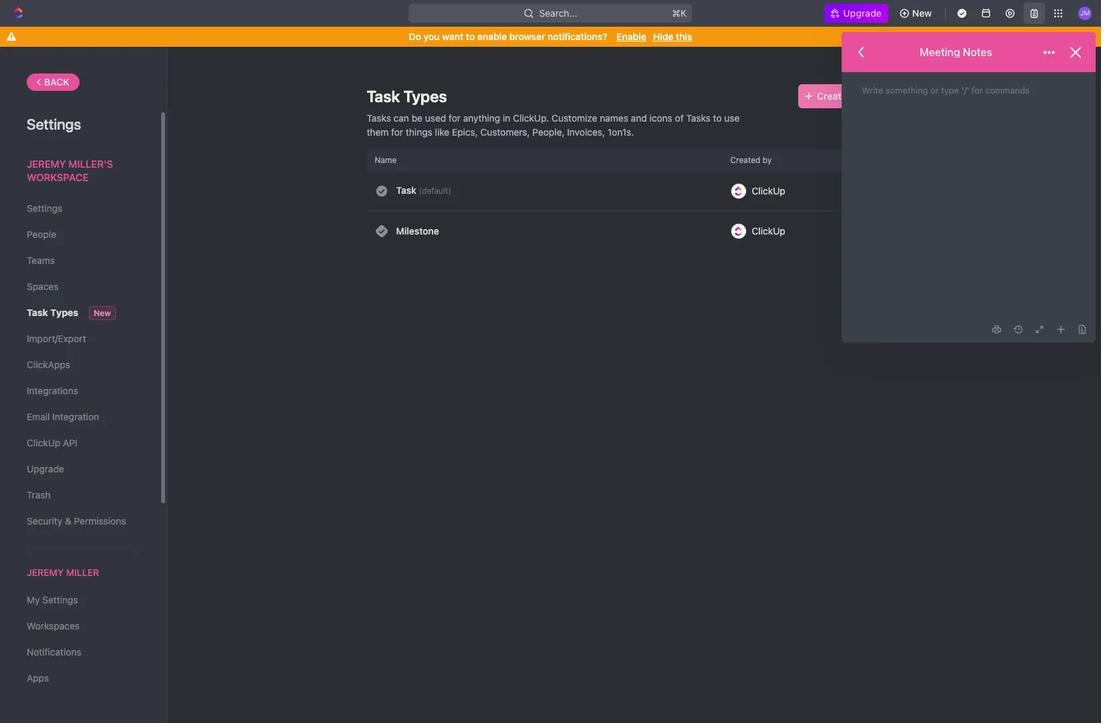 Task type: vqa. For each thing, say whether or not it's contained in the screenshot.
right Tasks
yes



Task type: describe. For each thing, give the bounding box(es) containing it.
1on1s.
[[608, 126, 634, 138]]

email
[[27, 411, 50, 423]]

notifications
[[27, 647, 81, 659]]

task (default)
[[396, 185, 452, 196]]

⌘k
[[673, 7, 688, 19]]

notifications link
[[27, 642, 133, 665]]

you
[[424, 31, 440, 42]]

teams
[[27, 255, 55, 266]]

names
[[600, 112, 629, 124]]

created by
[[731, 155, 772, 165]]

workspaces link
[[27, 616, 133, 638]]

integration
[[52, 411, 99, 423]]

settings element
[[0, 47, 167, 724]]

workspace
[[27, 171, 89, 183]]

1 tasks from the left
[[367, 112, 391, 124]]

people,
[[533, 126, 565, 138]]

browser
[[510, 31, 546, 42]]

1 horizontal spatial types
[[404, 87, 447, 106]]

&
[[65, 516, 71, 527]]

teams link
[[27, 250, 133, 272]]

create task type button
[[799, 84, 902, 108]]

customers,
[[481, 126, 530, 138]]

2 vertical spatial settings
[[42, 595, 78, 606]]

(default)
[[419, 186, 452, 196]]

my settings
[[27, 595, 78, 606]]

create
[[818, 90, 847, 102]]

trash link
[[27, 484, 133, 507]]

people
[[27, 229, 56, 240]]

jeremy for jeremy miller's workspace
[[27, 158, 66, 170]]

clickup for milestone
[[752, 225, 786, 237]]

upgrade inside settings element
[[27, 464, 64, 475]]

my settings link
[[27, 590, 133, 612]]

security
[[27, 516, 62, 527]]

to inside tasks can be used for anything in clickup. customize names and icons of tasks to use them for things like epics, customers, people, invoices, 1on1s.
[[714, 112, 722, 124]]

security & permissions
[[27, 516, 126, 527]]

like
[[435, 126, 450, 138]]

enable
[[478, 31, 507, 42]]

apps
[[27, 673, 49, 685]]

be
[[412, 112, 423, 124]]

milestone
[[396, 225, 439, 237]]

jm button
[[1075, 3, 1097, 24]]

clickup api link
[[27, 432, 133, 455]]

security & permissions link
[[27, 511, 133, 533]]

new button
[[894, 3, 941, 24]]

task inside settings element
[[27, 307, 48, 318]]

apps link
[[27, 668, 133, 691]]

0 vertical spatial for
[[449, 112, 461, 124]]

jm
[[1081, 9, 1091, 17]]

use
[[725, 112, 740, 124]]

clickup for task
[[752, 185, 786, 196]]

jeremy miller's workspace
[[27, 158, 113, 183]]

task types inside settings element
[[27, 307, 78, 318]]

0 vertical spatial settings
[[27, 116, 81, 133]]

trash
[[27, 490, 51, 501]]

0 vertical spatial upgrade link
[[825, 4, 889, 23]]

1 vertical spatial settings
[[27, 203, 62, 214]]

types inside settings element
[[50, 307, 78, 318]]

permissions
[[74, 516, 126, 527]]

spaces link
[[27, 276, 133, 298]]

integrations link
[[27, 380, 133, 403]]

0 vertical spatial task types
[[367, 87, 447, 106]]

settings link
[[27, 197, 133, 220]]

task up can at the top of page
[[367, 87, 400, 106]]



Task type: locate. For each thing, give the bounding box(es) containing it.
0 horizontal spatial for
[[392, 126, 404, 138]]

jeremy miller
[[27, 567, 99, 579]]

0 vertical spatial clickup
[[752, 185, 786, 196]]

jeremy up my settings
[[27, 567, 64, 579]]

to left use
[[714, 112, 722, 124]]

by
[[763, 155, 772, 165]]

my
[[27, 595, 40, 606]]

task
[[367, 87, 400, 106], [850, 90, 870, 102], [396, 185, 417, 196], [27, 307, 48, 318]]

new up "import/export" link
[[94, 308, 111, 318]]

in
[[503, 112, 511, 124]]

import/export link
[[27, 328, 133, 351]]

0 vertical spatial types
[[404, 87, 447, 106]]

0 horizontal spatial task types
[[27, 307, 78, 318]]

tasks
[[367, 112, 391, 124], [687, 112, 711, 124]]

settings right my
[[42, 595, 78, 606]]

used
[[425, 112, 447, 124]]

things
[[406, 126, 433, 138]]

0 vertical spatial new
[[913, 7, 933, 19]]

1 vertical spatial types
[[50, 307, 78, 318]]

1 vertical spatial upgrade link
[[27, 458, 133, 481]]

1 horizontal spatial task types
[[367, 87, 447, 106]]

task down spaces
[[27, 307, 48, 318]]

them
[[367, 126, 389, 138]]

upgrade
[[844, 7, 882, 19], [27, 464, 64, 475]]

want
[[442, 31, 464, 42]]

jeremy inside jeremy miller's workspace
[[27, 158, 66, 170]]

tasks right 'of'
[[687, 112, 711, 124]]

2 tasks from the left
[[687, 112, 711, 124]]

0 vertical spatial to
[[466, 31, 475, 42]]

icons
[[650, 112, 673, 124]]

1 vertical spatial upgrade
[[27, 464, 64, 475]]

upgrade link
[[825, 4, 889, 23], [27, 458, 133, 481]]

jeremy up workspace
[[27, 158, 66, 170]]

types
[[404, 87, 447, 106], [50, 307, 78, 318]]

types up be
[[404, 87, 447, 106]]

tasks up them
[[367, 112, 391, 124]]

1 horizontal spatial upgrade
[[844, 7, 882, 19]]

0 horizontal spatial new
[[94, 308, 111, 318]]

task types up can at the top of page
[[367, 87, 447, 106]]

jeremy for jeremy miller
[[27, 567, 64, 579]]

enable
[[617, 31, 647, 42]]

miller
[[66, 567, 99, 579]]

1 vertical spatial new
[[94, 308, 111, 318]]

notifications?
[[548, 31, 608, 42]]

task left (default)
[[396, 185, 417, 196]]

0 horizontal spatial to
[[466, 31, 475, 42]]

for up epics,
[[449, 112, 461, 124]]

do you want to enable browser notifications? enable hide this
[[409, 31, 693, 42]]

api
[[63, 438, 77, 449]]

0 horizontal spatial upgrade link
[[27, 458, 133, 481]]

settings
[[27, 116, 81, 133], [27, 203, 62, 214], [42, 595, 78, 606]]

to
[[466, 31, 475, 42], [714, 112, 722, 124]]

back link
[[27, 74, 79, 91]]

type
[[873, 90, 894, 102]]

upgrade link left new button
[[825, 4, 889, 23]]

new
[[913, 7, 933, 19], [94, 308, 111, 318]]

task types
[[367, 87, 447, 106], [27, 307, 78, 318]]

do
[[409, 31, 421, 42]]

1 vertical spatial task types
[[27, 307, 78, 318]]

for down can at the top of page
[[392, 126, 404, 138]]

epics,
[[452, 126, 478, 138]]

new up the meeting
[[913, 7, 933, 19]]

name
[[375, 155, 397, 165]]

1 vertical spatial to
[[714, 112, 722, 124]]

settings up the people
[[27, 203, 62, 214]]

search...
[[540, 7, 578, 19]]

jeremy
[[27, 158, 66, 170], [27, 567, 64, 579]]

2 vertical spatial clickup
[[27, 438, 60, 449]]

1 horizontal spatial for
[[449, 112, 461, 124]]

back
[[44, 76, 69, 88]]

email integration link
[[27, 406, 133, 429]]

1 horizontal spatial to
[[714, 112, 722, 124]]

clickapps
[[27, 359, 70, 371]]

tasks can be used for anything in clickup. customize names and icons of tasks to use them for things like epics, customers, people, invoices, 1on1s.
[[367, 112, 740, 138]]

new inside new button
[[913, 7, 933, 19]]

0 horizontal spatial tasks
[[367, 112, 391, 124]]

clickup.
[[513, 112, 550, 124]]

people link
[[27, 223, 133, 246]]

clickapps link
[[27, 354, 133, 377]]

1 horizontal spatial upgrade link
[[825, 4, 889, 23]]

notes
[[964, 46, 993, 58]]

0 horizontal spatial upgrade
[[27, 464, 64, 475]]

upgrade left new button
[[844, 7, 882, 19]]

upgrade link up trash link
[[27, 458, 133, 481]]

created
[[731, 155, 761, 165]]

and
[[631, 112, 648, 124]]

clickup
[[752, 185, 786, 196], [752, 225, 786, 237], [27, 438, 60, 449]]

integrations
[[27, 385, 78, 397]]

meeting notes
[[920, 46, 993, 58]]

anything
[[464, 112, 501, 124]]

to right want
[[466, 31, 475, 42]]

0 horizontal spatial types
[[50, 307, 78, 318]]

upgrade down clickup api
[[27, 464, 64, 475]]

of
[[676, 112, 684, 124]]

1 horizontal spatial tasks
[[687, 112, 711, 124]]

workspaces
[[27, 621, 80, 632]]

settings down back link
[[27, 116, 81, 133]]

clickup inside settings element
[[27, 438, 60, 449]]

upgrade link inside settings element
[[27, 458, 133, 481]]

types up import/export
[[50, 307, 78, 318]]

customize
[[552, 112, 598, 124]]

miller's
[[69, 158, 113, 170]]

task left type
[[850, 90, 870, 102]]

create task type
[[818, 90, 894, 102]]

email integration
[[27, 411, 99, 423]]

1 horizontal spatial new
[[913, 7, 933, 19]]

1 vertical spatial for
[[392, 126, 404, 138]]

2 jeremy from the top
[[27, 567, 64, 579]]

can
[[394, 112, 409, 124]]

new inside settings element
[[94, 308, 111, 318]]

hide
[[654, 31, 674, 42]]

task types up import/export
[[27, 307, 78, 318]]

clickup api
[[27, 438, 77, 449]]

0 vertical spatial jeremy
[[27, 158, 66, 170]]

meeting
[[920, 46, 961, 58]]

spaces
[[27, 281, 59, 292]]

for
[[449, 112, 461, 124], [392, 126, 404, 138]]

1 vertical spatial clickup
[[752, 225, 786, 237]]

import/export
[[27, 333, 86, 345]]

this
[[676, 31, 693, 42]]

task inside create task type button
[[850, 90, 870, 102]]

0 vertical spatial upgrade
[[844, 7, 882, 19]]

1 vertical spatial jeremy
[[27, 567, 64, 579]]

invoices,
[[568, 126, 606, 138]]

1 jeremy from the top
[[27, 158, 66, 170]]



